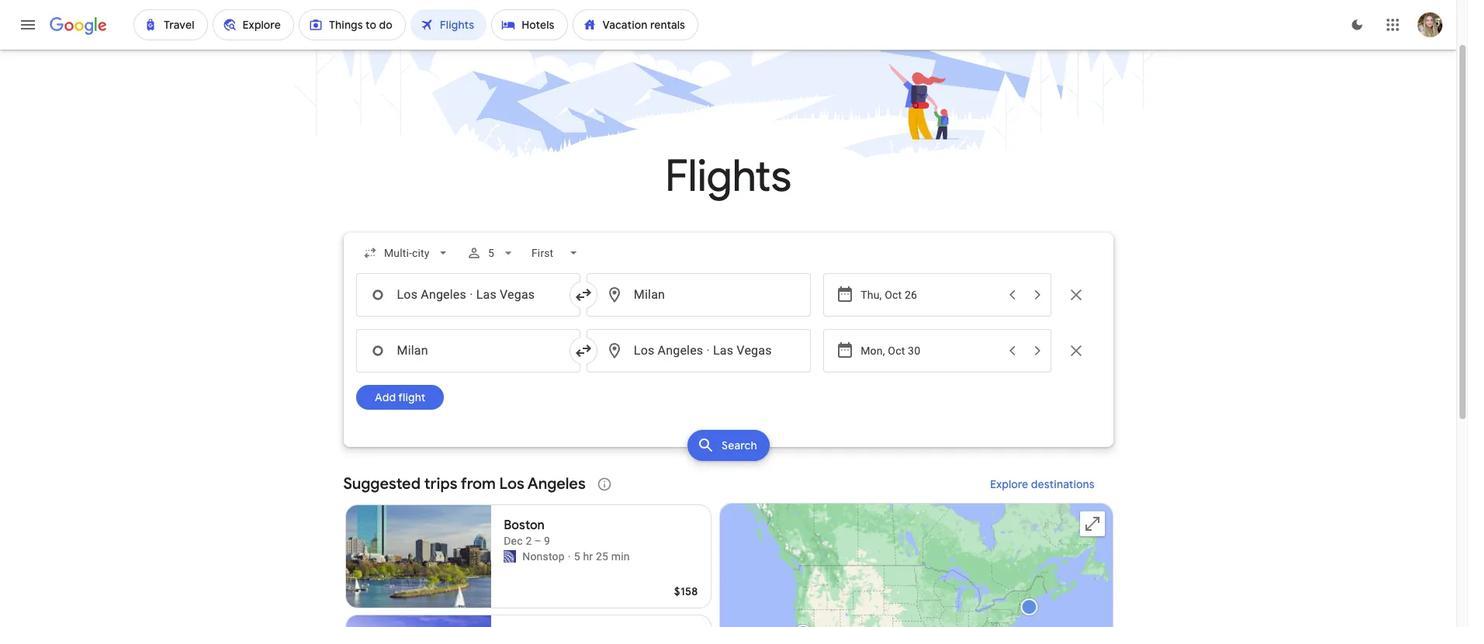 Task type: describe. For each thing, give the bounding box(es) containing it.
5 button
[[460, 234, 522, 272]]

2 – 9
[[526, 535, 550, 547]]

suggested trips from los angeles
[[344, 474, 586, 494]]

explore destinations
[[990, 477, 1095, 491]]

2 horizontal spatial angeles
[[658, 343, 704, 358]]

1 horizontal spatial vegas
[[737, 343, 772, 358]]

change appearance image
[[1339, 6, 1376, 43]]

angeles inside region
[[528, 474, 586, 494]]

0 vertical spatial angeles
[[421, 287, 467, 302]]

1 vertical spatial los angeles · las vegas
[[634, 343, 772, 358]]

boston
[[504, 518, 545, 533]]

explore destinations button
[[972, 466, 1114, 503]]

suggested
[[344, 474, 421, 494]]

flight
[[398, 390, 425, 404]]

departure text field for remove flight from los angeles or las vegas to milan on thu, oct 26 image
[[861, 274, 999, 316]]

trips
[[424, 474, 458, 494]]

add flight button
[[356, 385, 444, 410]]

25
[[596, 550, 609, 563]]

remove flight from los angeles or las vegas to milan on thu, oct 26 image
[[1067, 286, 1086, 304]]

1 vertical spatial los
[[634, 343, 655, 358]]

search button
[[687, 430, 770, 461]]

destinations
[[1031, 477, 1095, 491]]

swap origin and destination. image for remove flight from milan to los angeles or las vegas on mon, oct 30 image
[[574, 342, 593, 360]]

5 for 5 hr 25 min
[[574, 550, 580, 563]]

swap origin and destination. image for remove flight from los angeles or las vegas to milan on thu, oct 26 image
[[574, 286, 593, 304]]

1 horizontal spatial ·
[[707, 343, 710, 358]]

los inside suggested trips from los angeles region
[[500, 474, 525, 494]]

add flight
[[375, 390, 425, 404]]

0 horizontal spatial los
[[397, 287, 418, 302]]

158 US dollars text field
[[674, 585, 698, 599]]

flights
[[665, 149, 792, 204]]

remove flight from milan to los angeles or las vegas on mon, oct 30 image
[[1067, 342, 1086, 360]]

0 horizontal spatial los angeles · las vegas
[[397, 287, 535, 302]]

suggested trips from los angeles region
[[344, 466, 1114, 627]]

min
[[611, 550, 630, 563]]



Task type: locate. For each thing, give the bounding box(es) containing it.
1 vertical spatial vegas
[[737, 343, 772, 358]]

search
[[722, 439, 757, 453]]

1 departure text field from the top
[[861, 274, 999, 316]]

0 vertical spatial swap origin and destination. image
[[574, 286, 593, 304]]

0 vertical spatial ·
[[470, 287, 473, 302]]

1 horizontal spatial 5
[[574, 550, 580, 563]]

2 vertical spatial los
[[500, 474, 525, 494]]

add
[[375, 390, 396, 404]]

0 vertical spatial vegas
[[500, 287, 535, 302]]

5 inside '5' popup button
[[488, 247, 494, 259]]

1 vertical spatial departure text field
[[861, 330, 999, 372]]

0 vertical spatial 5
[[488, 247, 494, 259]]

1 vertical spatial ·
[[707, 343, 710, 358]]

0 horizontal spatial 5
[[488, 247, 494, 259]]

0 vertical spatial departure text field
[[861, 274, 999, 316]]

5 hr 25 min
[[574, 550, 630, 563]]

departure text field for remove flight from milan to los angeles or las vegas on mon, oct 30 image
[[861, 330, 999, 372]]

from
[[461, 474, 496, 494]]

vegas
[[500, 287, 535, 302], [737, 343, 772, 358]]

1 horizontal spatial los angeles · las vegas
[[634, 343, 772, 358]]

0 vertical spatial los
[[397, 287, 418, 302]]

1 vertical spatial 5
[[574, 550, 580, 563]]

None text field
[[356, 273, 581, 317], [356, 329, 581, 373], [356, 273, 581, 317], [356, 329, 581, 373]]

·
[[470, 287, 473, 302], [707, 343, 710, 358]]

2 vertical spatial angeles
[[528, 474, 586, 494]]

0 vertical spatial los angeles · las vegas
[[397, 287, 535, 302]]

0 horizontal spatial las
[[476, 287, 497, 302]]

None field
[[356, 239, 457, 267], [526, 239, 588, 267], [356, 239, 457, 267], [526, 239, 588, 267]]

1 horizontal spatial angeles
[[528, 474, 586, 494]]

boston dec 2 – 9
[[504, 518, 550, 547]]

0 horizontal spatial ·
[[470, 287, 473, 302]]

1 horizontal spatial los
[[500, 474, 525, 494]]

swap origin and destination. image
[[574, 286, 593, 304], [574, 342, 593, 360]]

 image
[[568, 549, 571, 564]]

hr
[[583, 550, 593, 563]]

2 horizontal spatial los
[[634, 343, 655, 358]]

los
[[397, 287, 418, 302], [634, 343, 655, 358], [500, 474, 525, 494]]

0 horizontal spatial angeles
[[421, 287, 467, 302]]

2 departure text field from the top
[[861, 330, 999, 372]]

Departure text field
[[861, 274, 999, 316], [861, 330, 999, 372]]

las
[[476, 287, 497, 302], [713, 343, 734, 358]]

angeles
[[421, 287, 467, 302], [658, 343, 704, 358], [528, 474, 586, 494]]

1 swap origin and destination. image from the top
[[574, 286, 593, 304]]

los angeles · las vegas
[[397, 287, 535, 302], [634, 343, 772, 358]]

dec
[[504, 535, 523, 547]]

1 vertical spatial las
[[713, 343, 734, 358]]

$158
[[674, 585, 698, 599]]

5 inside suggested trips from los angeles region
[[574, 550, 580, 563]]

5
[[488, 247, 494, 259], [574, 550, 580, 563]]

united image
[[504, 550, 516, 563]]

0 horizontal spatial vegas
[[500, 287, 535, 302]]

nonstop
[[523, 550, 565, 563]]

1 vertical spatial angeles
[[658, 343, 704, 358]]

0 vertical spatial las
[[476, 287, 497, 302]]

2 swap origin and destination. image from the top
[[574, 342, 593, 360]]

Flight search field
[[331, 233, 1126, 466]]

1 vertical spatial swap origin and destination. image
[[574, 342, 593, 360]]

5 for 5
[[488, 247, 494, 259]]

explore
[[990, 477, 1029, 491]]

main menu image
[[19, 16, 37, 34]]

None text field
[[587, 273, 811, 317], [587, 329, 811, 373], [587, 273, 811, 317], [587, 329, 811, 373]]

1 horizontal spatial las
[[713, 343, 734, 358]]



Task type: vqa. For each thing, say whether or not it's contained in the screenshot.

no



